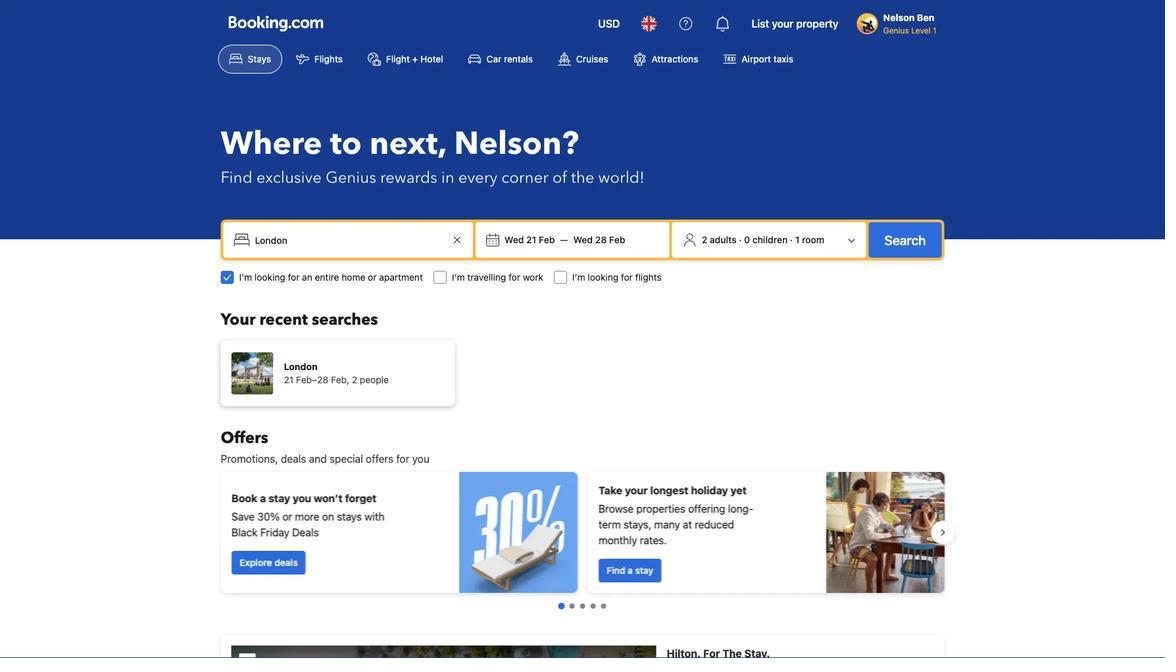 Task type: describe. For each thing, give the bounding box(es) containing it.
flight + hotel link
[[357, 45, 454, 74]]

cruises link
[[547, 45, 619, 74]]

longest
[[650, 484, 688, 497]]

stays
[[248, 54, 271, 64]]

the
[[571, 167, 594, 188]]

flights
[[314, 54, 343, 64]]

your for take
[[624, 484, 647, 497]]

21 for feb–28
[[284, 375, 293, 385]]

level
[[911, 26, 931, 35]]

offers
[[366, 453, 394, 465]]

wed 21 feb — wed 28 feb
[[504, 235, 625, 245]]

ben
[[917, 12, 934, 23]]

searches
[[312, 309, 378, 331]]

list
[[752, 17, 769, 30]]

nelson ben genius level 1
[[883, 12, 936, 35]]

2 feb from the left
[[609, 235, 625, 245]]

monthly
[[598, 534, 637, 547]]

reduced
[[694, 519, 734, 531]]

airport taxis
[[742, 54, 793, 64]]

rentals
[[504, 54, 533, 64]]

deals inside region
[[274, 558, 297, 568]]

0
[[744, 235, 750, 245]]

for for work
[[509, 272, 520, 283]]

stays,
[[623, 519, 651, 531]]

stay for find
[[635, 565, 653, 576]]

offers main content
[[210, 427, 955, 658]]

region containing take your longest holiday yet
[[210, 467, 955, 599]]

properties
[[636, 503, 685, 515]]

you inside book a stay you won't forget save 30% or more on stays with black friday deals
[[292, 492, 311, 505]]

taxis
[[774, 54, 793, 64]]

attractions
[[652, 54, 698, 64]]

corner
[[501, 167, 548, 188]]

where to next, nelson? find exclusive genius rewards in every corner of the world!
[[221, 122, 645, 188]]

black
[[231, 527, 257, 539]]

of
[[552, 167, 567, 188]]

world!
[[598, 167, 645, 188]]

search button
[[869, 222, 942, 258]]

to
[[330, 122, 362, 165]]

work
[[523, 272, 543, 283]]

find a stay link
[[598, 559, 661, 583]]

car rentals link
[[457, 45, 544, 74]]

cruises
[[576, 54, 608, 64]]

stay for book
[[268, 492, 290, 505]]

Where are you going? field
[[250, 228, 449, 252]]

wed 21 feb button
[[499, 228, 560, 252]]

hotel
[[420, 54, 443, 64]]

i'm travelling for work
[[452, 272, 543, 283]]

promotions,
[[221, 453, 278, 465]]

find inside offers main content
[[606, 565, 625, 576]]

search
[[884, 232, 926, 248]]

car
[[487, 54, 501, 64]]

search for black friday deals on stays image
[[459, 472, 577, 593]]

usd
[[598, 17, 620, 30]]

every
[[458, 167, 497, 188]]

your for list
[[772, 17, 794, 30]]

term
[[598, 519, 621, 531]]

booking.com image
[[229, 16, 323, 32]]

won't
[[313, 492, 342, 505]]

children
[[752, 235, 788, 245]]

book
[[231, 492, 257, 505]]

forget
[[345, 492, 376, 505]]

looking for i'm
[[588, 272, 618, 283]]

yet
[[730, 484, 746, 497]]

you inside offers promotions, deals and special offers for you
[[412, 453, 429, 465]]

i'm
[[572, 272, 585, 283]]

exclusive
[[256, 167, 322, 188]]

i'm looking for an entire home or apartment
[[239, 272, 423, 283]]

in
[[441, 167, 454, 188]]

property
[[796, 17, 839, 30]]

attractions link
[[622, 45, 709, 74]]

nelson?
[[454, 122, 579, 165]]

feb,
[[331, 375, 349, 385]]

wed 28 feb button
[[568, 228, 631, 252]]

your account menu nelson ben genius level 1 element
[[857, 6, 942, 36]]

find a stay
[[606, 565, 653, 576]]

offers promotions, deals and special offers for you
[[221, 427, 429, 465]]

for for an
[[288, 272, 300, 283]]

an
[[302, 272, 312, 283]]

genius inside where to next, nelson? find exclusive genius rewards in every corner of the world!
[[326, 167, 376, 188]]

a for find
[[627, 565, 632, 576]]

28
[[595, 235, 607, 245]]

your recent searches
[[221, 309, 378, 331]]

friday
[[260, 527, 289, 539]]

rewards
[[380, 167, 437, 188]]

1 wed from the left
[[504, 235, 524, 245]]



Task type: locate. For each thing, give the bounding box(es) containing it.
· right children at the right of the page
[[790, 235, 793, 245]]

london 21 feb–28 feb, 2 people
[[284, 361, 389, 385]]

for
[[288, 272, 300, 283], [509, 272, 520, 283], [621, 272, 633, 283], [396, 453, 409, 465]]

your right "take"
[[624, 484, 647, 497]]

flight + hotel
[[386, 54, 443, 64]]

21 down london
[[284, 375, 293, 385]]

2 wed from the left
[[573, 235, 593, 245]]

your right list
[[772, 17, 794, 30]]

1 horizontal spatial looking
[[588, 272, 618, 283]]

1 horizontal spatial your
[[772, 17, 794, 30]]

flights
[[635, 272, 662, 283]]

a for book
[[260, 492, 266, 505]]

people
[[360, 375, 389, 385]]

0 horizontal spatial stay
[[268, 492, 290, 505]]

1 horizontal spatial genius
[[883, 26, 909, 35]]

where
[[221, 122, 322, 165]]

more
[[295, 511, 319, 523]]

special
[[329, 453, 363, 465]]

1 vertical spatial you
[[292, 492, 311, 505]]

for inside offers promotions, deals and special offers for you
[[396, 453, 409, 465]]

1 inside button
[[795, 235, 800, 245]]

flight
[[386, 54, 410, 64]]

1 vertical spatial deals
[[274, 558, 297, 568]]

feb–28
[[296, 375, 328, 385]]

0 vertical spatial your
[[772, 17, 794, 30]]

you up the more
[[292, 492, 311, 505]]

wed left 28
[[573, 235, 593, 245]]

0 horizontal spatial your
[[624, 484, 647, 497]]

recent
[[260, 309, 308, 331]]

1 vertical spatial genius
[[326, 167, 376, 188]]

looking right i'm
[[588, 272, 618, 283]]

1 vertical spatial a
[[627, 565, 632, 576]]

1 horizontal spatial or
[[368, 272, 377, 283]]

1 looking from the left
[[255, 272, 285, 283]]

with
[[364, 511, 384, 523]]

1 horizontal spatial i'm
[[452, 272, 465, 283]]

i'm looking for flights
[[572, 272, 662, 283]]

stays link
[[218, 45, 282, 74]]

many
[[654, 519, 680, 531]]

2 left adults
[[702, 235, 707, 245]]

find inside where to next, nelson? find exclusive genius rewards in every corner of the world!
[[221, 167, 252, 188]]

you right offers
[[412, 453, 429, 465]]

and
[[309, 453, 327, 465]]

car rentals
[[487, 54, 533, 64]]

apartment
[[379, 272, 423, 283]]

wed up 'i'm travelling for work'
[[504, 235, 524, 245]]

deals
[[292, 527, 318, 539]]

feb right 28
[[609, 235, 625, 245]]

london
[[284, 361, 317, 372]]

for left work
[[509, 272, 520, 283]]

1 vertical spatial 1
[[795, 235, 800, 245]]

1 horizontal spatial ·
[[790, 235, 793, 245]]

1 vertical spatial 21
[[284, 375, 293, 385]]

1 vertical spatial 2
[[352, 375, 357, 385]]

for left the an
[[288, 272, 300, 283]]

0 vertical spatial 21
[[526, 235, 536, 245]]

0 vertical spatial find
[[221, 167, 252, 188]]

at
[[682, 519, 692, 531]]

2 adults · 0 children · 1 room
[[702, 235, 824, 245]]

1 horizontal spatial 21
[[526, 235, 536, 245]]

21 left —
[[526, 235, 536, 245]]

1 vertical spatial find
[[606, 565, 625, 576]]

list your property
[[752, 17, 839, 30]]

or right home
[[368, 272, 377, 283]]

genius inside "nelson ben genius level 1"
[[883, 26, 909, 35]]

looking
[[255, 272, 285, 283], [588, 272, 618, 283]]

i'm left the travelling
[[452, 272, 465, 283]]

adults
[[710, 235, 737, 245]]

for right offers
[[396, 453, 409, 465]]

2 adults · 0 children · 1 room button
[[677, 228, 861, 253]]

0 horizontal spatial a
[[260, 492, 266, 505]]

1 vertical spatial your
[[624, 484, 647, 497]]

stay inside book a stay you won't forget save 30% or more on stays with black friday deals
[[268, 492, 290, 505]]

0 horizontal spatial 21
[[284, 375, 293, 385]]

airport taxis link
[[712, 45, 805, 74]]

find down monthly at the bottom right of the page
[[606, 565, 625, 576]]

take your longest holiday yet browse properties offering long- term stays, many at reduced monthly rates.
[[598, 484, 753, 547]]

you
[[412, 453, 429, 465], [292, 492, 311, 505]]

21 inside london 21 feb–28 feb, 2 people
[[284, 375, 293, 385]]

+
[[412, 54, 418, 64]]

genius down nelson
[[883, 26, 909, 35]]

looking left the an
[[255, 272, 285, 283]]

rates.
[[640, 534, 667, 547]]

airport
[[742, 54, 771, 64]]

stay up 30%
[[268, 492, 290, 505]]

browse
[[598, 503, 633, 515]]

travelling
[[467, 272, 506, 283]]

0 horizontal spatial feb
[[539, 235, 555, 245]]

for for flights
[[621, 272, 633, 283]]

a
[[260, 492, 266, 505], [627, 565, 632, 576]]

on
[[322, 511, 334, 523]]

2 · from the left
[[790, 235, 793, 245]]

0 horizontal spatial find
[[221, 167, 252, 188]]

nelson
[[883, 12, 915, 23]]

book a stay you won't forget save 30% or more on stays with black friday deals
[[231, 492, 384, 539]]

0 horizontal spatial ·
[[739, 235, 742, 245]]

wed
[[504, 235, 524, 245], [573, 235, 593, 245]]

2 right feb,
[[352, 375, 357, 385]]

0 horizontal spatial genius
[[326, 167, 376, 188]]

your
[[221, 309, 256, 331]]

explore deals link
[[231, 551, 305, 575]]

region
[[210, 467, 955, 599]]

deals right explore
[[274, 558, 297, 568]]

looking for i'm
[[255, 272, 285, 283]]

—
[[560, 235, 568, 245]]

genius
[[883, 26, 909, 35], [326, 167, 376, 188]]

1 horizontal spatial you
[[412, 453, 429, 465]]

2 inside button
[[702, 235, 707, 245]]

i'm up your at the left
[[239, 272, 252, 283]]

1 right level in the right top of the page
[[933, 26, 936, 35]]

1 horizontal spatial wed
[[573, 235, 593, 245]]

21 for feb
[[526, 235, 536, 245]]

0 vertical spatial 1
[[933, 26, 936, 35]]

i'm for i'm travelling for work
[[452, 272, 465, 283]]

0 vertical spatial a
[[260, 492, 266, 505]]

0 vertical spatial or
[[368, 272, 377, 283]]

0 horizontal spatial 2
[[352, 375, 357, 385]]

a down monthly at the bottom right of the page
[[627, 565, 632, 576]]

0 horizontal spatial wed
[[504, 235, 524, 245]]

deals inside offers promotions, deals and special offers for you
[[281, 453, 306, 465]]

holiday
[[691, 484, 728, 497]]

genius down 'to'
[[326, 167, 376, 188]]

1 horizontal spatial find
[[606, 565, 625, 576]]

1 horizontal spatial 2
[[702, 235, 707, 245]]

or inside book a stay you won't forget save 30% or more on stays with black friday deals
[[282, 511, 292, 523]]

30%
[[257, 511, 279, 523]]

progress bar inside offers main content
[[558, 603, 606, 610]]

feb left —
[[539, 235, 555, 245]]

0 horizontal spatial i'm
[[239, 272, 252, 283]]

0 vertical spatial genius
[[883, 26, 909, 35]]

or right 30%
[[282, 511, 292, 523]]

explore deals
[[239, 558, 297, 568]]

explore
[[239, 558, 272, 568]]

· left 0
[[739, 235, 742, 245]]

a inside book a stay you won't forget save 30% or more on stays with black friday deals
[[260, 492, 266, 505]]

a right book
[[260, 492, 266, 505]]

take
[[598, 484, 622, 497]]

0 horizontal spatial 1
[[795, 235, 800, 245]]

stay inside the find a stay link
[[635, 565, 653, 576]]

2 looking from the left
[[588, 272, 618, 283]]

1 horizontal spatial feb
[[609, 235, 625, 245]]

·
[[739, 235, 742, 245], [790, 235, 793, 245]]

0 horizontal spatial looking
[[255, 272, 285, 283]]

deals left and
[[281, 453, 306, 465]]

room
[[802, 235, 824, 245]]

your
[[772, 17, 794, 30], [624, 484, 647, 497]]

save
[[231, 511, 254, 523]]

for left 'flights'
[[621, 272, 633, 283]]

entire
[[315, 272, 339, 283]]

next,
[[370, 122, 446, 165]]

0 vertical spatial 2
[[702, 235, 707, 245]]

1 horizontal spatial a
[[627, 565, 632, 576]]

1 i'm from the left
[[239, 272, 252, 283]]

2 inside london 21 feb–28 feb, 2 people
[[352, 375, 357, 385]]

1 vertical spatial stay
[[635, 565, 653, 576]]

0 vertical spatial deals
[[281, 453, 306, 465]]

1 left room
[[795, 235, 800, 245]]

your inside take your longest holiday yet browse properties offering long- term stays, many at reduced monthly rates.
[[624, 484, 647, 497]]

progress bar
[[558, 603, 606, 610]]

find down where
[[221, 167, 252, 188]]

i'm
[[239, 272, 252, 283], [452, 272, 465, 283]]

usd button
[[590, 8, 628, 39]]

1 vertical spatial or
[[282, 511, 292, 523]]

stay down rates.
[[635, 565, 653, 576]]

0 vertical spatial you
[[412, 453, 429, 465]]

2 i'm from the left
[[452, 272, 465, 283]]

0 horizontal spatial or
[[282, 511, 292, 523]]

list your property link
[[744, 8, 846, 39]]

long-
[[728, 503, 753, 515]]

flights link
[[285, 45, 354, 74]]

take your longest holiday yet image
[[826, 472, 944, 593]]

i'm for i'm looking for an entire home or apartment
[[239, 272, 252, 283]]

1 feb from the left
[[539, 235, 555, 245]]

1 horizontal spatial stay
[[635, 565, 653, 576]]

0 vertical spatial stay
[[268, 492, 290, 505]]

1 · from the left
[[739, 235, 742, 245]]

offers
[[221, 427, 268, 449]]

1 horizontal spatial 1
[[933, 26, 936, 35]]

0 horizontal spatial you
[[292, 492, 311, 505]]

1 inside "nelson ben genius level 1"
[[933, 26, 936, 35]]

21
[[526, 235, 536, 245], [284, 375, 293, 385]]



Task type: vqa. For each thing, say whether or not it's contained in the screenshot.
the leftmost so
no



